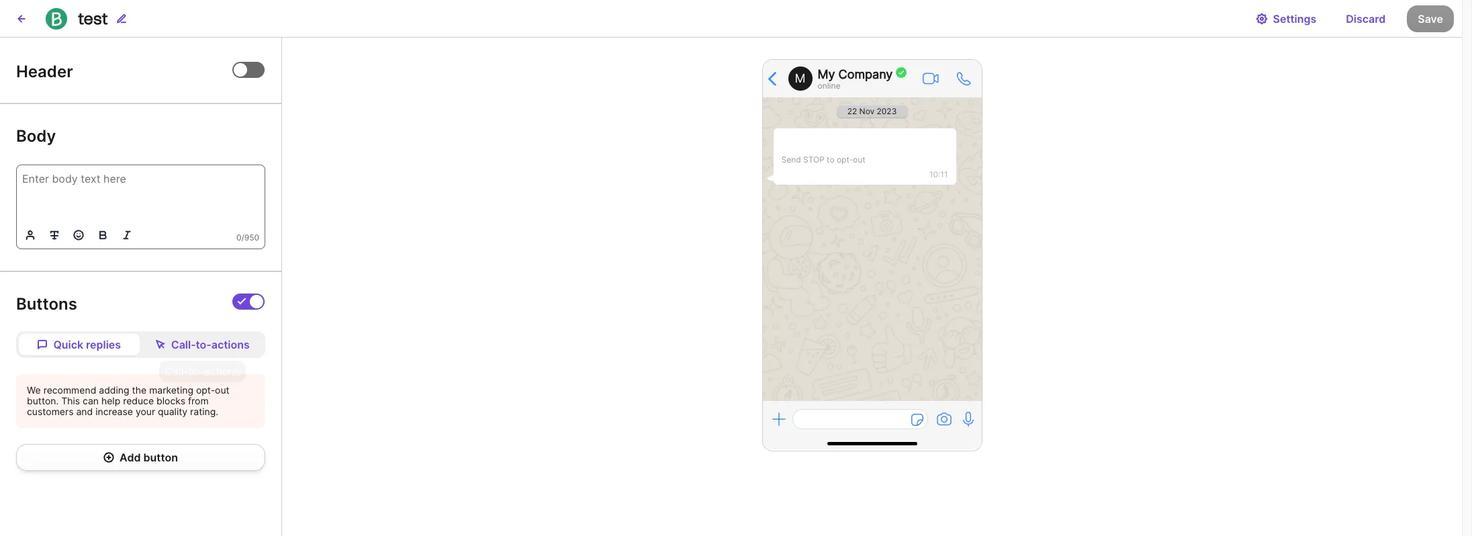 Task type: vqa. For each thing, say whether or not it's contained in the screenshot.
Contact
no



Task type: locate. For each thing, give the bounding box(es) containing it.
0 vertical spatial actions
[[211, 338, 250, 351]]

to- down call-to-actions button
[[189, 365, 204, 378]]

call- inside button
[[171, 338, 196, 351]]

0 vertical spatial opt-
[[837, 155, 853, 165]]

stop
[[804, 155, 825, 165]]

0 vertical spatial call-
[[171, 338, 196, 351]]

actions down call-to-actions button
[[204, 365, 241, 378]]

back button image
[[16, 13, 27, 24]]

discard button
[[1336, 5, 1397, 32]]

dialog
[[1463, 0, 1473, 536]]

2023
[[877, 106, 897, 116]]

out
[[853, 155, 866, 165], [215, 384, 230, 396]]

opt- right the to
[[837, 155, 853, 165]]

1 vertical spatial opt-
[[196, 384, 215, 396]]

this
[[61, 395, 80, 407]]

1 vertical spatial call-
[[165, 365, 189, 378]]

1 vertical spatial out
[[215, 384, 230, 396]]

marketing
[[149, 384, 194, 396]]

call-to-actions tooltip
[[159, 361, 246, 382]]

0 vertical spatial out
[[853, 155, 866, 165]]

1 vertical spatial to-
[[189, 365, 204, 378]]

1 vertical spatial call-to-actions
[[165, 365, 241, 378]]

we
[[27, 384, 41, 396]]

m
[[795, 71, 806, 85]]

test
[[78, 8, 108, 28]]

recommend
[[43, 384, 96, 396]]

call-to-actions down call-to-actions button
[[165, 365, 241, 378]]

send stop to opt-out 10:11
[[782, 155, 948, 179]]

Rich Text Editor, main text field
[[17, 165, 265, 222]]

blocks
[[157, 395, 186, 407]]

call-
[[171, 338, 196, 351], [165, 365, 189, 378]]

from
[[188, 395, 209, 407]]

to
[[827, 155, 835, 165]]

1 horizontal spatial opt-
[[837, 155, 853, 165]]

opt- inside send stop to opt-out 10:11
[[837, 155, 853, 165]]

opt- down call-to-actions tooltip
[[196, 384, 215, 396]]

header
[[16, 62, 73, 81]]

call-to-actions inside tooltip
[[165, 365, 241, 378]]

and
[[76, 406, 93, 417]]

call- up call-to-actions tooltip
[[171, 338, 196, 351]]

opt- inside we recommend adding the marketing opt-out button. this can help reduce blocks from customers and increase your quality rating.
[[196, 384, 215, 396]]

my company online
[[818, 67, 893, 90]]

call- up 'marketing'
[[165, 365, 189, 378]]

settings button
[[1245, 5, 1328, 32]]

1 horizontal spatial out
[[853, 155, 866, 165]]

call-to-actions
[[171, 338, 250, 351], [165, 365, 241, 378]]

22 nov 2023
[[848, 106, 897, 116]]

out right from
[[215, 384, 230, 396]]

quick replies button
[[19, 334, 139, 356]]

to- inside call-to-actions tooltip
[[189, 365, 204, 378]]

0 horizontal spatial out
[[215, 384, 230, 396]]

call-to-actions up call-to-actions tooltip
[[171, 338, 250, 351]]

to-
[[196, 338, 211, 351], [189, 365, 204, 378]]

customers
[[27, 406, 74, 417]]

22
[[848, 106, 857, 116]]

discard
[[1347, 12, 1386, 25]]

1 vertical spatial actions
[[204, 365, 241, 378]]

0 vertical spatial to-
[[196, 338, 211, 351]]

to- inside call-to-actions button
[[196, 338, 211, 351]]

add
[[120, 451, 141, 464]]

button.
[[27, 395, 59, 407]]

nov
[[860, 106, 875, 116]]

body
[[16, 126, 56, 146]]

0 horizontal spatial opt-
[[196, 384, 215, 396]]

0
[[236, 233, 241, 243]]

actions
[[211, 338, 250, 351], [204, 365, 241, 378]]

to- up call-to-actions tooltip
[[196, 338, 211, 351]]

actions up call-to-actions tooltip
[[211, 338, 250, 351]]

0 vertical spatial call-to-actions
[[171, 338, 250, 351]]

send
[[782, 155, 801, 165]]

help
[[101, 395, 120, 407]]

quick
[[53, 338, 83, 351]]

out right the to
[[853, 155, 866, 165]]

None checkbox
[[232, 62, 265, 78], [232, 294, 265, 310], [232, 62, 265, 78], [232, 294, 265, 310]]

opt-
[[837, 155, 853, 165], [196, 384, 215, 396]]



Task type: describe. For each thing, give the bounding box(es) containing it.
0 / 950
[[236, 233, 259, 243]]

10:11
[[930, 169, 948, 179]]

buttons
[[16, 294, 77, 314]]

replies
[[86, 338, 121, 351]]

button
[[143, 451, 178, 464]]

increase
[[95, 406, 133, 417]]

add button button
[[16, 444, 265, 471]]

out inside send stop to opt-out 10:11
[[853, 155, 866, 165]]

add button
[[120, 451, 178, 464]]

quality
[[158, 406, 188, 417]]

my
[[818, 67, 835, 81]]

save button
[[1408, 5, 1455, 32]]

reduce
[[123, 395, 154, 407]]

adding
[[99, 384, 129, 396]]

we recommend adding the marketing opt-out button. this can help reduce blocks from customers and increase your quality rating.
[[27, 384, 230, 417]]

call-to-actions button
[[142, 334, 263, 356]]

/
[[241, 233, 244, 243]]

the
[[132, 384, 147, 396]]

edit template name image
[[116, 13, 127, 24]]

quick replies
[[53, 338, 121, 351]]

950
[[244, 233, 259, 243]]

settings
[[1273, 12, 1317, 25]]

rating.
[[190, 406, 218, 417]]

can
[[83, 395, 99, 407]]

actions inside tooltip
[[204, 365, 241, 378]]

save
[[1418, 12, 1444, 25]]

call-to-actions inside button
[[171, 338, 250, 351]]

call- inside tooltip
[[165, 365, 189, 378]]

online
[[818, 80, 841, 90]]

your
[[136, 406, 155, 417]]

out inside we recommend adding the marketing opt-out button. this can help reduce blocks from customers and increase your quality rating.
[[215, 384, 230, 396]]

actions inside button
[[211, 338, 250, 351]]

company
[[839, 67, 893, 81]]



